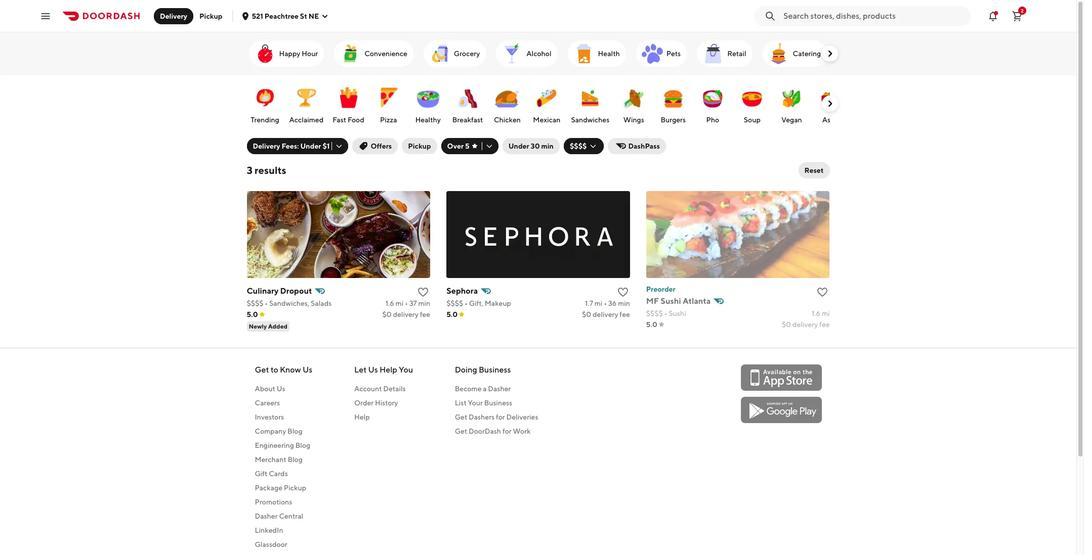 Task type: describe. For each thing, give the bounding box(es) containing it.
a
[[483, 385, 487, 393]]

cards
[[269, 470, 288, 478]]

become
[[455, 385, 482, 393]]

business inside 'link'
[[484, 399, 512, 408]]

$​0 for culinary dropout
[[382, 311, 392, 319]]

2 horizontal spatial $​0
[[782, 321, 791, 329]]

get doordash for work
[[455, 428, 531, 436]]

mi for sephora
[[595, 300, 603, 308]]

get dashers for deliveries
[[455, 414, 538, 422]]

become a dasher link
[[455, 384, 538, 394]]

for for dashers
[[496, 414, 505, 422]]

account details link
[[354, 384, 413, 394]]

2 horizontal spatial 5.0
[[646, 321, 658, 329]]

engineering blog link
[[255, 441, 313, 451]]

package pickup
[[255, 485, 306, 493]]

acclaimed
[[289, 116, 324, 124]]

2 button
[[1008, 6, 1028, 26]]

careers link
[[255, 398, 313, 409]]

open menu image
[[39, 10, 52, 22]]

careers
[[255, 399, 280, 408]]

us for let us help you
[[368, 366, 378, 375]]

offers
[[371, 142, 392, 150]]

account details
[[354, 385, 406, 393]]

fee for sephora
[[620, 311, 630, 319]]

fast food
[[333, 116, 364, 124]]

$$$$ button
[[564, 138, 604, 154]]

healthy
[[416, 116, 441, 124]]

blog for company blog
[[288, 428, 303, 436]]

$$$$ • gift, makeup
[[447, 300, 511, 308]]

$$$$ for $$$$ • gift, makeup
[[447, 300, 463, 308]]

reset button
[[799, 163, 830, 179]]

1 vertical spatial sushi
[[669, 310, 686, 318]]

fee for culinary dropout
[[420, 311, 430, 319]]

work
[[513, 428, 531, 436]]

salads
[[311, 300, 332, 308]]

newly added
[[249, 323, 288, 331]]

2 horizontal spatial $​0 delivery fee
[[782, 321, 830, 329]]

2 horizontal spatial fee
[[820, 321, 830, 329]]

• for $$$$ • gift, makeup
[[465, 300, 468, 308]]

$$$$ • sandwiches, salads
[[247, 300, 332, 308]]

grocery image
[[428, 42, 452, 66]]

st
[[300, 12, 307, 20]]

ne
[[309, 12, 319, 20]]

1.6 for 1.6 mi
[[812, 310, 821, 318]]

retail image
[[701, 42, 726, 66]]

0 horizontal spatial pickup button
[[193, 8, 229, 24]]

min inside button
[[541, 142, 554, 150]]

merchant blog
[[255, 456, 303, 464]]

mi for culinary dropout
[[396, 300, 404, 308]]

health image
[[572, 42, 596, 66]]

company
[[255, 428, 286, 436]]

36
[[608, 300, 617, 308]]

pickup inside the package pickup link
[[284, 485, 306, 493]]

pho
[[707, 116, 720, 124]]

dropout
[[280, 287, 312, 296]]

package pickup link
[[255, 484, 313, 494]]

results
[[255, 165, 286, 176]]

521 peachtree st ne button
[[242, 12, 329, 20]]

notification bell image
[[987, 10, 999, 22]]

get for get doordash for work
[[455, 428, 467, 436]]

let
[[354, 366, 367, 375]]

for for doordash
[[503, 428, 512, 436]]

2 horizontal spatial pickup
[[408, 142, 431, 150]]

list
[[455, 399, 467, 408]]

dashpass
[[629, 142, 660, 150]]

alcohol image
[[500, 42, 525, 66]]

min for culinary dropout
[[418, 300, 430, 308]]

food
[[348, 116, 364, 124]]

pizza
[[380, 116, 397, 124]]

become a dasher
[[455, 385, 511, 393]]

delivery fees: under $1
[[253, 142, 330, 150]]

culinary dropout
[[247, 287, 312, 296]]

investors
[[255, 414, 284, 422]]

$​0 delivery fee for sephora
[[582, 311, 630, 319]]

get for get dashers for deliveries
[[455, 414, 467, 422]]

order
[[354, 399, 374, 408]]

30
[[531, 142, 540, 150]]

get dashers for deliveries link
[[455, 413, 538, 423]]

grocery
[[454, 50, 480, 58]]

3
[[247, 165, 253, 176]]

reset
[[805, 167, 824, 175]]

1 horizontal spatial help
[[380, 366, 397, 375]]

1.7 mi • 36 min
[[585, 300, 630, 308]]

1 under from the left
[[300, 142, 321, 150]]

1.7
[[585, 300, 593, 308]]

happy hour
[[279, 50, 318, 58]]

click to add this store to your saved list image for culinary dropout
[[417, 287, 429, 299]]

delivery button
[[154, 8, 193, 24]]

$1
[[323, 142, 330, 150]]

2 horizontal spatial delivery
[[793, 321, 818, 329]]

click to add this store to your saved list image
[[817, 287, 829, 299]]

mexican
[[533, 116, 561, 124]]

preorder
[[646, 286, 676, 294]]

1 vertical spatial help
[[354, 414, 370, 422]]

breakfast
[[453, 116, 483, 124]]

catering
[[793, 50, 821, 58]]

get to know us
[[255, 366, 313, 375]]

click to add this store to your saved list image for sephora
[[617, 287, 629, 299]]

your
[[468, 399, 483, 408]]

• for $$$$ • sushi
[[665, 310, 668, 318]]

list your business link
[[455, 398, 538, 409]]

Store search: begin typing to search for stores available on DoorDash text field
[[784, 10, 965, 22]]

5
[[465, 142, 470, 150]]

dasher central
[[255, 513, 303, 521]]

5.0 for sephora
[[447, 311, 458, 319]]

delivery for delivery
[[160, 12, 187, 20]]

delivery for culinary dropout
[[393, 311, 419, 319]]

sandwiches
[[571, 116, 610, 124]]

retail link
[[697, 41, 753, 67]]

mf sushi atlanta
[[646, 297, 711, 306]]

get doordash for work link
[[455, 427, 538, 437]]

culinary
[[247, 287, 279, 296]]

engineering blog
[[255, 442, 310, 450]]

pets link
[[636, 41, 687, 67]]

burgers
[[661, 116, 686, 124]]

merchant
[[255, 456, 286, 464]]

5.0 for culinary dropout
[[247, 311, 258, 319]]

$​0 delivery fee for culinary dropout
[[382, 311, 430, 319]]

blog for merchant blog
[[288, 456, 303, 464]]

3 results
[[247, 165, 286, 176]]

soup
[[744, 116, 761, 124]]

hour
[[302, 50, 318, 58]]

dashpass button
[[608, 138, 666, 154]]

order history link
[[354, 398, 413, 409]]

0 vertical spatial business
[[479, 366, 511, 375]]

mf
[[646, 297, 659, 306]]



Task type: vqa. For each thing, say whether or not it's contained in the screenshot.
Offers
yes



Task type: locate. For each thing, give the bounding box(es) containing it.
1.6 mi • 37 min
[[386, 300, 430, 308]]

deliveries
[[507, 414, 538, 422]]

dasher inside become a dasher link
[[488, 385, 511, 393]]

fee down '1.6 mi • 37 min'
[[420, 311, 430, 319]]

fee
[[420, 311, 430, 319], [620, 311, 630, 319], [820, 321, 830, 329]]

trending
[[251, 116, 279, 124]]

1.6 left 37 at the left of the page
[[386, 300, 394, 308]]

us right know
[[303, 366, 313, 375]]

grocery link
[[424, 41, 486, 67]]

get left doordash
[[455, 428, 467, 436]]

get left to at the bottom left of the page
[[255, 366, 269, 375]]

business up become a dasher link
[[479, 366, 511, 375]]

trending link
[[248, 81, 282, 127]]

1 vertical spatial 1.6
[[812, 310, 821, 318]]

1 vertical spatial dasher
[[255, 513, 278, 521]]

1 vertical spatial blog
[[296, 442, 310, 450]]

offers button
[[353, 138, 398, 154]]

blog down the engineering blog link
[[288, 456, 303, 464]]

0 horizontal spatial $​0 delivery fee
[[382, 311, 430, 319]]

history
[[375, 399, 398, 408]]

under
[[300, 142, 321, 150], [509, 142, 529, 150]]

mi right 1.7
[[595, 300, 603, 308]]

0 horizontal spatial us
[[277, 385, 285, 393]]

gift cards link
[[255, 469, 313, 479]]

0 horizontal spatial 5.0
[[247, 311, 258, 319]]

0 horizontal spatial pickup
[[200, 12, 222, 20]]

$​0 delivery fee down 1.6 mi
[[782, 321, 830, 329]]

pickup button down healthy
[[402, 138, 437, 154]]

1 vertical spatial business
[[484, 399, 512, 408]]

1 horizontal spatial click to add this store to your saved list image
[[617, 287, 629, 299]]

37
[[409, 300, 417, 308]]

min right the 36
[[618, 300, 630, 308]]

click to add this store to your saved list image up '1.6 mi • 37 min'
[[417, 287, 429, 299]]

promotions
[[255, 499, 292, 507]]

0 vertical spatial get
[[255, 366, 269, 375]]

$$$$ down sandwiches
[[570, 142, 587, 150]]

get down list
[[455, 414, 467, 422]]

help down order
[[354, 414, 370, 422]]

1 horizontal spatial 5.0
[[447, 311, 458, 319]]

dashers
[[469, 414, 495, 422]]

next button of carousel image
[[825, 49, 835, 59]]

$$$$ down mf
[[646, 310, 663, 318]]

fast
[[333, 116, 346, 124]]

$$$$ down the culinary
[[247, 300, 264, 308]]

1 horizontal spatial $​0 delivery fee
[[582, 311, 630, 319]]

2 vertical spatial blog
[[288, 456, 303, 464]]

added
[[268, 323, 288, 331]]

for
[[496, 414, 505, 422], [503, 428, 512, 436]]

2 horizontal spatial mi
[[822, 310, 830, 318]]

engineering
[[255, 442, 294, 450]]

pickup
[[200, 12, 222, 20], [408, 142, 431, 150], [284, 485, 306, 493]]

0 vertical spatial 1.6
[[386, 300, 394, 308]]

1 horizontal spatial fee
[[620, 311, 630, 319]]

• left gift,
[[465, 300, 468, 308]]

know
[[280, 366, 301, 375]]

fee down 1.6 mi
[[820, 321, 830, 329]]

delivery down '1.6 mi • 37 min'
[[393, 311, 419, 319]]

1.6 for 1.6 mi • 37 min
[[386, 300, 394, 308]]

dasher up list your business 'link'
[[488, 385, 511, 393]]

12 items, open order cart image
[[1012, 10, 1024, 22]]

sandwiches,
[[269, 300, 309, 308]]

1 horizontal spatial min
[[541, 142, 554, 150]]

delivery for sephora
[[593, 311, 619, 319]]

$$$$ for $$$$
[[570, 142, 587, 150]]

for up get doordash for work link
[[496, 414, 505, 422]]

company blog link
[[255, 427, 313, 437]]

delivery
[[393, 311, 419, 319], [593, 311, 619, 319], [793, 321, 818, 329]]

let us help you
[[354, 366, 413, 375]]

happy
[[279, 50, 300, 58]]

5.0 down sephora on the left bottom of the page
[[447, 311, 458, 319]]

sephora
[[447, 287, 478, 296]]

for inside "link"
[[496, 414, 505, 422]]

521
[[252, 12, 263, 20]]

0 horizontal spatial mi
[[396, 300, 404, 308]]

package
[[255, 485, 283, 493]]

investors link
[[255, 413, 313, 423]]

convenience image
[[338, 42, 363, 66]]

1 horizontal spatial mi
[[595, 300, 603, 308]]

under left $1
[[300, 142, 321, 150]]

click to add this store to your saved list image
[[417, 287, 429, 299], [617, 287, 629, 299]]

1.6 down click to add this store to your saved list icon
[[812, 310, 821, 318]]

• left the 36
[[604, 300, 607, 308]]

5.0
[[247, 311, 258, 319], [447, 311, 458, 319], [646, 321, 658, 329]]

under left 30 at the left top of page
[[509, 142, 529, 150]]

1 vertical spatial pickup
[[408, 142, 431, 150]]

$$$$ for $$$$ • sandwiches, salads
[[247, 300, 264, 308]]

• down the culinary
[[265, 300, 268, 308]]

us for about us
[[277, 385, 285, 393]]

pickup button left '521'
[[193, 8, 229, 24]]

1.6 mi
[[812, 310, 830, 318]]

chicken
[[494, 116, 521, 124]]

5.0 down $$$$ • sushi in the right of the page
[[646, 321, 658, 329]]

pickup down healthy
[[408, 142, 431, 150]]

over
[[447, 142, 464, 150]]

doordash
[[469, 428, 501, 436]]

under 30 min button
[[503, 138, 560, 154]]

get inside "link"
[[455, 414, 467, 422]]

$​0 delivery fee down '1.6 mi • 37 min'
[[382, 311, 430, 319]]

1 horizontal spatial us
[[303, 366, 313, 375]]

0 horizontal spatial delivery
[[393, 311, 419, 319]]

pickup button
[[193, 8, 229, 24], [402, 138, 437, 154]]

1 horizontal spatial delivery
[[253, 142, 280, 150]]

1 horizontal spatial $​0
[[582, 311, 591, 319]]

alcohol
[[527, 50, 552, 58]]

0 vertical spatial pickup
[[200, 12, 222, 20]]

asian
[[823, 116, 840, 124]]

central
[[279, 513, 303, 521]]

retail
[[728, 50, 747, 58]]

0 horizontal spatial min
[[418, 300, 430, 308]]

linkedin
[[255, 527, 283, 535]]

dasher up linkedin
[[255, 513, 278, 521]]

us
[[303, 366, 313, 375], [368, 366, 378, 375], [277, 385, 285, 393]]

us right the 'let'
[[368, 366, 378, 375]]

0 horizontal spatial click to add this store to your saved list image
[[417, 287, 429, 299]]

pickup right delivery button
[[200, 12, 222, 20]]

1 horizontal spatial pickup button
[[402, 138, 437, 154]]

$$$$ for $$$$ • sushi
[[646, 310, 663, 318]]

catering link
[[763, 41, 827, 67]]

us up careers link
[[277, 385, 285, 393]]

0 horizontal spatial 1.6
[[386, 300, 394, 308]]

business down become a dasher link
[[484, 399, 512, 408]]

2 under from the left
[[509, 142, 529, 150]]

delivery inside button
[[160, 12, 187, 20]]

happy hour image
[[253, 42, 277, 66]]

under inside under 30 min button
[[509, 142, 529, 150]]

0 horizontal spatial help
[[354, 414, 370, 422]]

1 vertical spatial for
[[503, 428, 512, 436]]

• down mf sushi atlanta
[[665, 310, 668, 318]]

delivery
[[160, 12, 187, 20], [253, 142, 280, 150]]

convenience
[[365, 50, 407, 58]]

to
[[271, 366, 278, 375]]

1 vertical spatial delivery
[[253, 142, 280, 150]]

2 vertical spatial get
[[455, 428, 467, 436]]

over 5 button
[[441, 138, 499, 154]]

order history
[[354, 399, 398, 408]]

gift,
[[469, 300, 484, 308]]

1 vertical spatial pickup button
[[402, 138, 437, 154]]

newly
[[249, 323, 267, 331]]

0 vertical spatial delivery
[[160, 12, 187, 20]]

0 horizontal spatial delivery
[[160, 12, 187, 20]]

pickup up promotions link
[[284, 485, 306, 493]]

merchant blog link
[[255, 455, 313, 465]]

5.0 up newly
[[247, 311, 258, 319]]

vegan
[[782, 116, 802, 124]]

for left work
[[503, 428, 512, 436]]

1 horizontal spatial under
[[509, 142, 529, 150]]

get for get to know us
[[255, 366, 269, 375]]

0 horizontal spatial dasher
[[255, 513, 278, 521]]

$$$$ • sushi
[[646, 310, 686, 318]]

click to add this store to your saved list image up 1.7 mi • 36 min
[[617, 287, 629, 299]]

catering image
[[767, 42, 791, 66]]

health
[[598, 50, 620, 58]]

$$$$ inside button
[[570, 142, 587, 150]]

dasher inside "dasher central" "link"
[[255, 513, 278, 521]]

$​0
[[382, 311, 392, 319], [582, 311, 591, 319], [782, 321, 791, 329]]

$$$$ down sephora on the left bottom of the page
[[447, 300, 463, 308]]

sushi up $$$$ • sushi in the right of the page
[[661, 297, 681, 306]]

0 horizontal spatial fee
[[420, 311, 430, 319]]

$​0 for sephora
[[582, 311, 591, 319]]

0 vertical spatial dasher
[[488, 385, 511, 393]]

$​0 delivery fee down 1.7 mi • 36 min
[[582, 311, 630, 319]]

1 click to add this store to your saved list image from the left
[[417, 287, 429, 299]]

sushi down mf sushi atlanta
[[669, 310, 686, 318]]

0 vertical spatial help
[[380, 366, 397, 375]]

0 horizontal spatial $​0
[[382, 311, 392, 319]]

doing business
[[455, 366, 511, 375]]

2 vertical spatial pickup
[[284, 485, 306, 493]]

blog up merchant blog link
[[296, 442, 310, 450]]

you
[[399, 366, 413, 375]]

• for $$$$ • sandwiches, salads
[[265, 300, 268, 308]]

fee down 1.7 mi • 36 min
[[620, 311, 630, 319]]

min for sephora
[[618, 300, 630, 308]]

•
[[265, 300, 268, 308], [405, 300, 408, 308], [465, 300, 468, 308], [604, 300, 607, 308], [665, 310, 668, 318]]

1 horizontal spatial delivery
[[593, 311, 619, 319]]

1 horizontal spatial pickup
[[284, 485, 306, 493]]

2 horizontal spatial min
[[618, 300, 630, 308]]

mi down click to add this store to your saved list icon
[[822, 310, 830, 318]]

help
[[380, 366, 397, 375], [354, 414, 370, 422]]

0 horizontal spatial under
[[300, 142, 321, 150]]

521 peachtree st ne
[[252, 12, 319, 20]]

get
[[255, 366, 269, 375], [455, 414, 467, 422], [455, 428, 467, 436]]

pets
[[667, 50, 681, 58]]

0 vertical spatial sushi
[[661, 297, 681, 306]]

$​0 delivery fee
[[382, 311, 430, 319], [582, 311, 630, 319], [782, 321, 830, 329]]

0 vertical spatial for
[[496, 414, 505, 422]]

account
[[354, 385, 382, 393]]

2 horizontal spatial us
[[368, 366, 378, 375]]

2 click to add this store to your saved list image from the left
[[617, 287, 629, 299]]

1 vertical spatial get
[[455, 414, 467, 422]]

pets image
[[640, 42, 665, 66]]

blog for engineering blog
[[296, 442, 310, 450]]

0 vertical spatial blog
[[288, 428, 303, 436]]

over 5
[[447, 142, 470, 150]]

1 horizontal spatial dasher
[[488, 385, 511, 393]]

mi left 37 at the left of the page
[[396, 300, 404, 308]]

delivery for delivery fees: under $1
[[253, 142, 280, 150]]

linkedin link
[[255, 526, 313, 536]]

fees:
[[282, 142, 299, 150]]

delivery down 1.6 mi
[[793, 321, 818, 329]]

• left 37 at the left of the page
[[405, 300, 408, 308]]

help link
[[354, 413, 413, 423]]

blog down investors link
[[288, 428, 303, 436]]

delivery down 1.7 mi • 36 min
[[593, 311, 619, 319]]

min right 37 at the left of the page
[[418, 300, 430, 308]]

1 horizontal spatial 1.6
[[812, 310, 821, 318]]

help left you
[[380, 366, 397, 375]]

acclaimed link
[[287, 81, 326, 127]]

0 vertical spatial pickup button
[[193, 8, 229, 24]]

next button of carousel image
[[825, 99, 835, 109]]

min right 30 at the left top of page
[[541, 142, 554, 150]]



